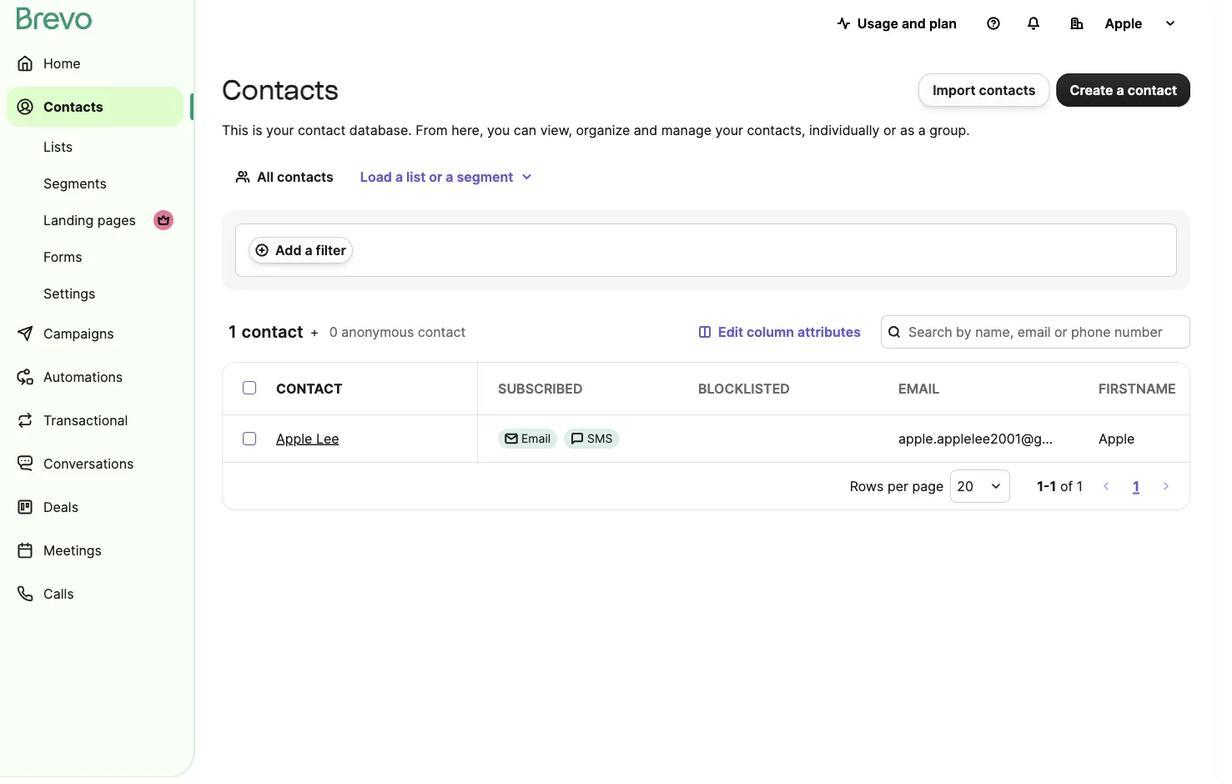 Task type: describe. For each thing, give the bounding box(es) containing it.
per
[[888, 478, 909, 494]]

home
[[43, 55, 81, 71]]

as
[[900, 122, 915, 138]]

left___c25ys image
[[571, 432, 584, 446]]

plan
[[930, 15, 957, 31]]

anonymous
[[342, 324, 414, 340]]

contacts for import contacts
[[979, 82, 1036, 98]]

edit column attributes
[[719, 324, 861, 340]]

create
[[1070, 82, 1114, 98]]

contacts link
[[7, 87, 184, 127]]

attributes
[[798, 324, 861, 340]]

segment
[[457, 169, 514, 185]]

+
[[310, 324, 319, 340]]

home link
[[7, 43, 184, 83]]

contacts for all contacts
[[277, 169, 334, 185]]

from
[[416, 122, 448, 138]]

column
[[747, 324, 794, 340]]

blocklisted
[[698, 381, 790, 397]]

segments
[[43, 175, 107, 192]]

create a contact button
[[1057, 73, 1191, 107]]

forms
[[43, 249, 82, 265]]

list
[[406, 169, 426, 185]]

can
[[514, 122, 537, 138]]

automations link
[[7, 357, 184, 397]]

a right as
[[919, 122, 926, 138]]

0 horizontal spatial contacts
[[43, 98, 103, 115]]

lists
[[43, 139, 73, 155]]

0
[[329, 324, 338, 340]]

transactional
[[43, 412, 128, 429]]

and inside button
[[902, 15, 926, 31]]

firstname
[[1099, 381, 1176, 397]]

sms
[[588, 432, 613, 446]]

database.
[[350, 122, 412, 138]]

rows
[[850, 478, 884, 494]]

settings
[[43, 285, 95, 302]]

campaigns
[[43, 325, 114, 342]]

apple button
[[1057, 7, 1191, 40]]

settings link
[[7, 277, 184, 310]]

1 your from the left
[[266, 122, 294, 138]]

apple for apple
[[1105, 15, 1143, 31]]

apple up 1 "button" in the bottom right of the page
[[1099, 431, 1135, 447]]

0 horizontal spatial and
[[634, 122, 658, 138]]

1 contact + 0 anonymous contact
[[229, 322, 466, 342]]

1-
[[1037, 478, 1050, 494]]

a for add a filter
[[305, 242, 313, 258]]

apple lee link
[[276, 429, 339, 449]]

create a contact
[[1070, 82, 1177, 98]]

edit column attributes button
[[685, 315, 875, 349]]

apple.applelee2001@gmail.com
[[899, 431, 1098, 447]]

segments link
[[7, 167, 184, 200]]

left___c25ys image
[[505, 432, 518, 446]]

deals link
[[7, 487, 184, 527]]

view,
[[540, 122, 572, 138]]

page
[[912, 478, 944, 494]]

import contacts
[[933, 82, 1036, 98]]

apple.applelee2001@gmail.com apple
[[899, 431, 1135, 447]]

all contacts
[[257, 169, 334, 185]]

you
[[487, 122, 510, 138]]

individually
[[809, 122, 880, 138]]

20
[[957, 478, 974, 494]]

apple lee
[[276, 431, 339, 447]]

landing pages link
[[7, 204, 184, 237]]

contacts,
[[747, 122, 806, 138]]

contact
[[276, 381, 343, 397]]

add a filter button
[[249, 237, 353, 264]]

conversations
[[43, 456, 134, 472]]

a right list
[[446, 169, 454, 185]]



Task type: locate. For each thing, give the bounding box(es) containing it.
landing
[[43, 212, 94, 228]]

contacts
[[222, 74, 338, 106], [43, 98, 103, 115]]

a for create a contact
[[1117, 82, 1125, 98]]

organize
[[576, 122, 630, 138]]

contact left +
[[242, 322, 304, 342]]

apple inside button
[[1105, 15, 1143, 31]]

1 horizontal spatial and
[[902, 15, 926, 31]]

contact right the anonymous
[[418, 324, 466, 340]]

transactional link
[[7, 401, 184, 441]]

2 your from the left
[[716, 122, 743, 138]]

calls
[[43, 586, 74, 602]]

load a list or a segment button
[[347, 160, 547, 194]]

landing pages
[[43, 212, 136, 228]]

contact right create
[[1128, 82, 1177, 98]]

import
[[933, 82, 976, 98]]

a right add
[[305, 242, 313, 258]]

a for load a list or a segment
[[395, 169, 403, 185]]

or left as
[[884, 122, 897, 138]]

rows per page
[[850, 478, 944, 494]]

0 vertical spatial or
[[884, 122, 897, 138]]

load a list or a segment
[[360, 169, 514, 185]]

usage and plan
[[858, 15, 957, 31]]

1 horizontal spatial contacts
[[979, 82, 1036, 98]]

1-1 of 1
[[1037, 478, 1083, 494]]

a
[[1117, 82, 1125, 98], [919, 122, 926, 138], [395, 169, 403, 185], [446, 169, 454, 185], [305, 242, 313, 258]]

or right list
[[429, 169, 443, 185]]

calls link
[[7, 574, 184, 614]]

1 horizontal spatial or
[[884, 122, 897, 138]]

contacts right import
[[979, 82, 1036, 98]]

email
[[522, 432, 551, 446]]

a left list
[[395, 169, 403, 185]]

here,
[[452, 122, 483, 138]]

contacts inside button
[[979, 82, 1036, 98]]

campaigns link
[[7, 314, 184, 354]]

this
[[222, 122, 249, 138]]

of
[[1061, 478, 1073, 494]]

is
[[252, 122, 262, 138]]

import contacts button
[[919, 73, 1050, 107]]

and left manage
[[634, 122, 658, 138]]

email
[[899, 381, 940, 397]]

1 vertical spatial contacts
[[277, 169, 334, 185]]

1 vertical spatial or
[[429, 169, 443, 185]]

add
[[275, 242, 302, 258]]

automations
[[43, 369, 123, 385]]

contacts right all
[[277, 169, 334, 185]]

deals
[[43, 499, 78, 515]]

apple for apple lee
[[276, 431, 312, 447]]

forms link
[[7, 240, 184, 274]]

filter
[[316, 242, 346, 258]]

and
[[902, 15, 926, 31], [634, 122, 658, 138]]

20 button
[[951, 470, 1011, 503]]

this is your contact database. from here, you can view, organize and manage your contacts, individually or as a group.
[[222, 122, 970, 138]]

or
[[884, 122, 897, 138], [429, 169, 443, 185]]

0 horizontal spatial your
[[266, 122, 294, 138]]

meetings link
[[7, 531, 184, 571]]

1 inside "button"
[[1133, 478, 1140, 494]]

contact
[[1128, 82, 1177, 98], [298, 122, 346, 138], [242, 322, 304, 342], [418, 324, 466, 340]]

contact inside 1 contact + 0 anonymous contact
[[418, 324, 466, 340]]

1 button
[[1130, 475, 1143, 498]]

subscribed
[[498, 381, 583, 397]]

contacts
[[979, 82, 1036, 98], [277, 169, 334, 185]]

lists link
[[7, 130, 184, 164]]

left___rvooi image
[[157, 214, 170, 227]]

contacts up is
[[222, 74, 338, 106]]

and left plan
[[902, 15, 926, 31]]

group.
[[930, 122, 970, 138]]

apple
[[1105, 15, 1143, 31], [276, 431, 312, 447], [1099, 431, 1135, 447]]

contacts up the "lists"
[[43, 98, 103, 115]]

all
[[257, 169, 274, 185]]

usage
[[858, 15, 899, 31]]

0 vertical spatial contacts
[[979, 82, 1036, 98]]

1 vertical spatial and
[[634, 122, 658, 138]]

0 horizontal spatial or
[[429, 169, 443, 185]]

contact inside create a contact button
[[1128, 82, 1177, 98]]

Search by name, email or phone number search field
[[881, 315, 1191, 349]]

pages
[[97, 212, 136, 228]]

load
[[360, 169, 392, 185]]

1 horizontal spatial your
[[716, 122, 743, 138]]

0 horizontal spatial contacts
[[277, 169, 334, 185]]

0 vertical spatial and
[[902, 15, 926, 31]]

add a filter
[[275, 242, 346, 258]]

a right create
[[1117, 82, 1125, 98]]

your
[[266, 122, 294, 138], [716, 122, 743, 138]]

1 horizontal spatial contacts
[[222, 74, 338, 106]]

apple up create a contact
[[1105, 15, 1143, 31]]

your right is
[[266, 122, 294, 138]]

lee
[[316, 431, 339, 447]]

meetings
[[43, 542, 102, 559]]

1
[[229, 322, 238, 342], [1050, 478, 1057, 494], [1077, 478, 1083, 494], [1133, 478, 1140, 494]]

your right manage
[[716, 122, 743, 138]]

edit
[[719, 324, 744, 340]]

manage
[[661, 122, 712, 138]]

contact up the all contacts
[[298, 122, 346, 138]]

usage and plan button
[[824, 7, 970, 40]]

conversations link
[[7, 444, 184, 484]]

apple left lee
[[276, 431, 312, 447]]

or inside button
[[429, 169, 443, 185]]



Task type: vqa. For each thing, say whether or not it's contained in the screenshot.
2nd "return" ICON from the top
no



